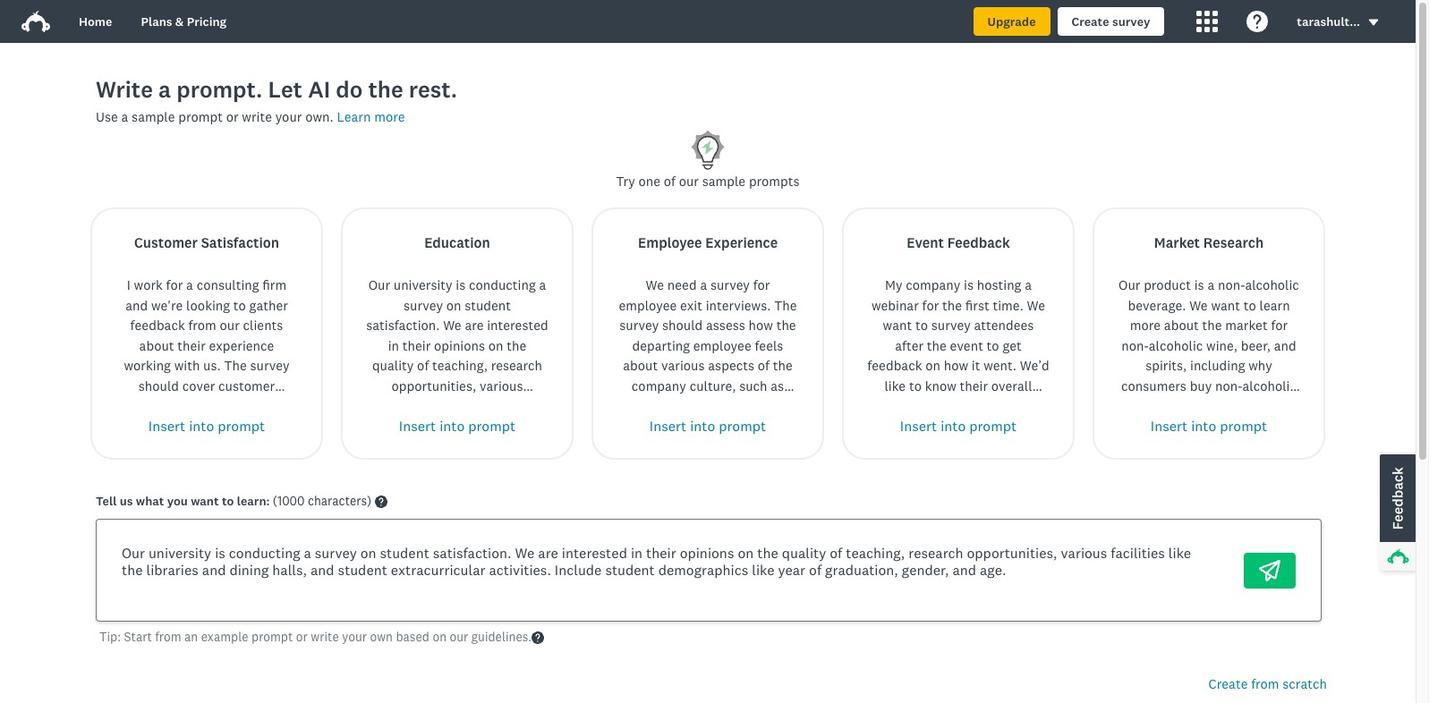 Task type: vqa. For each thing, say whether or not it's contained in the screenshot.
the right from
yes



Task type: describe. For each thing, give the bounding box(es) containing it.
graduation,
[[457, 479, 526, 495]]

learn
[[337, 109, 371, 125]]

insert into prompt for education
[[399, 418, 516, 435]]

2 vertical spatial the
[[448, 398, 468, 414]]

insert for education
[[399, 418, 436, 435]]

characters)
[[308, 494, 372, 508]]

0 vertical spatial of
[[664, 173, 676, 189]]

own.
[[305, 109, 334, 125]]

opinions
[[434, 338, 485, 354]]

the inside 'write a prompt. let ai do the rest. use a sample prompt or write your own. learn more'
[[368, 75, 403, 103]]

create from scratch link
[[1209, 677, 1327, 693]]

research
[[1204, 234, 1264, 251]]

insert into prompt for employee experience
[[650, 418, 766, 435]]

1 vertical spatial student
[[485, 418, 531, 435]]

example
[[201, 630, 248, 644]]

event
[[907, 234, 944, 251]]

tip: start from an example prompt or write your own based on our guidelines. alert
[[96, 630, 1320, 644]]

customer
[[134, 234, 198, 251]]

age.
[[482, 499, 506, 515]]

one
[[639, 173, 661, 189]]

demographics
[[464, 459, 548, 475]]

what
[[136, 494, 164, 508]]

help icon image
[[1247, 11, 1268, 32]]

home link
[[79, 0, 112, 43]]

pricing
[[187, 14, 227, 29]]

conducting
[[469, 277, 536, 294]]

plans & pricing
[[141, 14, 227, 29]]

write inside 'write a prompt. let ai do the rest. use a sample prompt or write your own. learn more'
[[242, 109, 272, 125]]

insert for market research
[[1151, 418, 1188, 435]]

are
[[465, 318, 484, 334]]

insert for customer satisfaction
[[148, 418, 185, 435]]

insert into prompt link for customer satisfaction
[[148, 418, 265, 435]]

is
[[456, 277, 466, 294]]

us
[[120, 494, 133, 508]]

employee experience
[[638, 234, 778, 251]]

interested
[[487, 318, 548, 334]]

insert into prompt link for market research
[[1151, 418, 1267, 435]]

0 vertical spatial student
[[465, 298, 511, 314]]

prompt for education
[[468, 418, 516, 435]]

insert into prompt link for event feedback
[[900, 418, 1017, 435]]

into for market research
[[1191, 418, 1217, 435]]

learn more link
[[337, 109, 405, 125]]

sample inside 'write a prompt. let ai do the rest. use a sample prompt or write your own. learn more'
[[132, 109, 175, 125]]

satisfaction
[[201, 234, 279, 251]]

1 horizontal spatial a
[[159, 75, 171, 103]]

opportunities,
[[392, 378, 476, 394]]

satisfaction.
[[366, 318, 440, 334]]

&
[[175, 14, 184, 29]]

1 vertical spatial on
[[488, 338, 503, 354]]

feedback
[[947, 234, 1010, 251]]

try one of our sample prompts
[[616, 173, 800, 189]]

1 vertical spatial and
[[459, 418, 482, 435]]

own
[[370, 630, 393, 644]]

do
[[336, 75, 363, 103]]

or inside alert
[[296, 630, 308, 644]]

market research
[[1154, 234, 1264, 251]]

prompt inside alert
[[252, 630, 293, 644]]

prompt for customer satisfaction
[[218, 418, 265, 435]]

0 horizontal spatial a
[[121, 109, 128, 125]]

create from scratch
[[1209, 677, 1327, 693]]

experience
[[706, 234, 778, 251]]

prompt for market research
[[1220, 418, 1267, 435]]

tarashult... button
[[1297, 0, 1380, 43]]

various
[[480, 378, 523, 394]]

create for create survey
[[1072, 14, 1109, 29]]

1 brand logo image from the top
[[21, 7, 50, 36]]

event feedback
[[907, 234, 1010, 251]]

let
[[268, 75, 303, 103]]

quality
[[372, 358, 414, 374]]

prompts
[[749, 173, 800, 189]]

tarashult...
[[1297, 14, 1360, 29]]

research
[[491, 358, 542, 374]]

insert into prompt link for education
[[399, 418, 516, 435]]

tip:
[[99, 630, 121, 644]]

want
[[191, 494, 219, 508]]

write a prompt. let ai do the rest. use a sample prompt or write your own. learn more
[[96, 75, 457, 125]]

your inside 'write a prompt. let ai do the rest. use a sample prompt or write your own. learn more'
[[275, 109, 302, 125]]

year
[[413, 479, 439, 495]]

or inside 'write a prompt. let ai do the rest. use a sample prompt or write your own. learn more'
[[226, 109, 239, 125]]

write
[[96, 75, 153, 103]]

home
[[79, 14, 112, 29]]

we
[[443, 318, 462, 334]]

insert into prompt link for employee experience
[[650, 418, 766, 435]]

create survey link
[[1057, 7, 1165, 36]]

learn:
[[237, 494, 270, 508]]

light bulb with lightning bolt inside showing a new idea image
[[686, 128, 729, 171]]

(1000
[[273, 494, 305, 508]]

gender,
[[408, 499, 453, 515]]



Task type: locate. For each thing, give the bounding box(es) containing it.
4 into from the left
[[941, 418, 966, 435]]

customer satisfaction
[[134, 234, 279, 251]]

prompt
[[178, 109, 223, 125], [218, 418, 265, 435], [468, 418, 516, 435], [719, 418, 766, 435], [970, 418, 1017, 435], [1220, 418, 1267, 435], [252, 630, 293, 644]]

write inside alert
[[311, 630, 339, 644]]

1 horizontal spatial survey
[[1112, 14, 1150, 29]]

0 vertical spatial hover for help content image
[[375, 496, 387, 509]]

of right year
[[442, 479, 454, 495]]

5 insert into prompt from the left
[[1151, 418, 1267, 435]]

2 insert into prompt from the left
[[399, 418, 516, 435]]

our left 'guidelines.' at the bottom
[[450, 630, 468, 644]]

write left own
[[311, 630, 339, 644]]

1 insert into prompt link from the left
[[148, 418, 265, 435]]

0 horizontal spatial survey
[[404, 298, 443, 314]]

like down the include
[[389, 479, 410, 495]]

1 vertical spatial our
[[450, 630, 468, 644]]

0 vertical spatial sample
[[132, 109, 175, 125]]

0 horizontal spatial or
[[226, 109, 239, 125]]

1 horizontal spatial write
[[311, 630, 339, 644]]

scratch
[[1283, 677, 1327, 693]]

1 into from the left
[[189, 418, 214, 435]]

tell
[[96, 494, 117, 508]]

or right example
[[296, 630, 308, 644]]

2 insert from the left
[[399, 418, 436, 435]]

a
[[159, 75, 171, 103], [121, 109, 128, 125], [539, 277, 546, 294]]

a right use
[[121, 109, 128, 125]]

1 horizontal spatial of
[[442, 479, 454, 495]]

to
[[222, 494, 234, 508]]

Our university is conducting a survey on student satisfaction. We are interested in their opinions on the quality of teaching, research opportunities, various facilities like the libraries and dining halls, and student extracurricular activities. Include student demographics like year of graduation, gender, and age. text field
[[107, 531, 1223, 611]]

1 vertical spatial the
[[507, 338, 526, 354]]

of right one
[[664, 173, 676, 189]]

insert into prompt for customer satisfaction
[[148, 418, 265, 435]]

5 into from the left
[[1191, 418, 1217, 435]]

on inside alert
[[433, 630, 447, 644]]

and right libraries in the left of the page
[[523, 398, 546, 414]]

airplane icon that submits your build survey with ai prompt image
[[1259, 560, 1281, 582], [1259, 560, 1281, 582]]

insert for event feedback
[[900, 418, 937, 435]]

1 vertical spatial sample
[[702, 173, 746, 189]]

on
[[446, 298, 461, 314], [488, 338, 503, 354], [433, 630, 447, 644]]

insert into prompt for event feedback
[[900, 418, 1017, 435]]

based
[[396, 630, 430, 644]]

prompt for event feedback
[[970, 418, 1017, 435]]

into for event feedback
[[941, 418, 966, 435]]

0 vertical spatial your
[[275, 109, 302, 125]]

1 horizontal spatial your
[[342, 630, 367, 644]]

upgrade
[[988, 14, 1036, 29]]

1 vertical spatial hover for help content image
[[532, 632, 544, 644]]

5 insert into prompt link from the left
[[1151, 418, 1267, 435]]

0 horizontal spatial hover for help content image
[[375, 496, 387, 509]]

insert into prompt link
[[148, 418, 265, 435], [399, 418, 516, 435], [650, 418, 766, 435], [900, 418, 1017, 435], [1151, 418, 1267, 435]]

try
[[616, 173, 635, 189]]

3 insert into prompt from the left
[[650, 418, 766, 435]]

2 horizontal spatial a
[[539, 277, 546, 294]]

from inside alert
[[155, 630, 181, 644]]

ai
[[308, 75, 330, 103]]

insert for employee experience
[[650, 418, 687, 435]]

the up the research in the bottom of the page
[[507, 338, 526, 354]]

write down "let"
[[242, 109, 272, 125]]

dropdown arrow icon image
[[1368, 16, 1380, 29], [1369, 19, 1379, 26]]

3 insert from the left
[[650, 418, 687, 435]]

2 horizontal spatial of
[[664, 173, 676, 189]]

your left own
[[342, 630, 367, 644]]

2 vertical spatial of
[[442, 479, 454, 495]]

from
[[155, 630, 181, 644], [1251, 677, 1279, 693]]

university
[[394, 277, 453, 294]]

hover for help content image inside tip: start from an example prompt or write your own based on our guidelines. alert
[[532, 632, 544, 644]]

dining
[[383, 418, 420, 435]]

your down "let"
[[275, 109, 302, 125]]

the
[[368, 75, 403, 103], [507, 338, 526, 354], [448, 398, 468, 414]]

0 horizontal spatial from
[[155, 630, 181, 644]]

4 insert from the left
[[900, 418, 937, 435]]

our
[[679, 173, 699, 189], [450, 630, 468, 644]]

our university is conducting a survey on student satisfaction. we are interested in their opinions on the quality of teaching, research opportunities, various facilities like the libraries and dining halls, and student extracurricular activities. include student demographics like year of graduation, gender, and age.
[[366, 277, 548, 515]]

2 vertical spatial student
[[414, 459, 460, 475]]

our
[[368, 277, 390, 294]]

4 insert into prompt link from the left
[[900, 418, 1017, 435]]

upgrade link
[[973, 7, 1050, 36]]

1 horizontal spatial hover for help content image
[[532, 632, 544, 644]]

plans & pricing link
[[141, 0, 227, 43]]

into for education
[[440, 418, 465, 435]]

2 vertical spatial a
[[539, 277, 546, 294]]

of
[[664, 173, 676, 189], [417, 358, 429, 374], [442, 479, 454, 495]]

insert into prompt for market research
[[1151, 418, 1267, 435]]

facilities
[[369, 398, 420, 414]]

1 insert into prompt from the left
[[148, 418, 265, 435]]

2 into from the left
[[440, 418, 465, 435]]

1 horizontal spatial our
[[679, 173, 699, 189]]

create left scratch
[[1209, 677, 1248, 693]]

include
[[367, 459, 411, 475]]

1 vertical spatial your
[[342, 630, 367, 644]]

1 horizontal spatial or
[[296, 630, 308, 644]]

sample down write on the left
[[132, 109, 175, 125]]

an
[[184, 630, 198, 644]]

on right based
[[433, 630, 447, 644]]

1 vertical spatial from
[[1251, 677, 1279, 693]]

insert into prompt
[[148, 418, 265, 435], [399, 418, 516, 435], [650, 418, 766, 435], [900, 418, 1017, 435], [1151, 418, 1267, 435]]

teaching,
[[432, 358, 488, 374]]

libraries
[[471, 398, 520, 414]]

brand logo image
[[21, 7, 50, 36], [21, 11, 50, 32]]

our inside alert
[[450, 630, 468, 644]]

0 horizontal spatial sample
[[132, 109, 175, 125]]

a inside our university is conducting a survey on student satisfaction. we are interested in their opinions on the quality of teaching, research opportunities, various facilities like the libraries and dining halls, and student extracurricular activities. include student demographics like year of graduation, gender, and age.
[[539, 277, 546, 294]]

create
[[1072, 14, 1109, 29], [1209, 677, 1248, 693]]

you
[[167, 494, 188, 508]]

0 vertical spatial like
[[423, 398, 444, 414]]

or
[[226, 109, 239, 125], [296, 630, 308, 644]]

2 vertical spatial on
[[433, 630, 447, 644]]

1 horizontal spatial the
[[448, 398, 468, 414]]

1 horizontal spatial sample
[[702, 173, 746, 189]]

2 horizontal spatial the
[[507, 338, 526, 354]]

student
[[465, 298, 511, 314], [485, 418, 531, 435], [414, 459, 460, 475]]

activities.
[[474, 439, 532, 455]]

sample
[[132, 109, 175, 125], [702, 173, 746, 189]]

2 brand logo image from the top
[[21, 11, 50, 32]]

0 horizontal spatial our
[[450, 630, 468, 644]]

1 insert from the left
[[148, 418, 185, 435]]

student up are
[[465, 298, 511, 314]]

on up the research in the bottom of the page
[[488, 338, 503, 354]]

0 vertical spatial survey
[[1112, 14, 1150, 29]]

extracurricular
[[382, 439, 471, 455]]

prompt for employee experience
[[719, 418, 766, 435]]

their
[[403, 338, 431, 354]]

start
[[124, 630, 152, 644]]

products icon image
[[1197, 11, 1218, 32], [1197, 11, 1218, 32]]

in
[[388, 338, 399, 354]]

0 vertical spatial write
[[242, 109, 272, 125]]

0 vertical spatial from
[[155, 630, 181, 644]]

5 insert from the left
[[1151, 418, 1188, 435]]

0 vertical spatial on
[[446, 298, 461, 314]]

a right conducting
[[539, 277, 546, 294]]

from left scratch
[[1251, 677, 1279, 693]]

0 horizontal spatial the
[[368, 75, 403, 103]]

our down light bulb with lightning bolt inside showing a new idea image
[[679, 173, 699, 189]]

education
[[424, 234, 490, 251]]

a right write on the left
[[159, 75, 171, 103]]

and right halls,
[[459, 418, 482, 435]]

employee
[[638, 234, 702, 251]]

student down 'extracurricular'
[[414, 459, 460, 475]]

of down their
[[417, 358, 429, 374]]

create right upgrade link
[[1072, 14, 1109, 29]]

2 vertical spatial and
[[456, 499, 478, 515]]

guidelines.
[[471, 630, 532, 644]]

1 vertical spatial create
[[1209, 677, 1248, 693]]

on up the we
[[446, 298, 461, 314]]

1 vertical spatial survey
[[404, 298, 443, 314]]

into
[[189, 418, 214, 435], [440, 418, 465, 435], [690, 418, 715, 435], [941, 418, 966, 435], [1191, 418, 1217, 435]]

more
[[374, 109, 405, 125]]

0 horizontal spatial of
[[417, 358, 429, 374]]

sample down light bulb with lightning bolt inside showing a new idea image
[[702, 173, 746, 189]]

tip: start from an example prompt or write your own based on our guidelines.
[[99, 630, 532, 644]]

plans
[[141, 14, 172, 29]]

from left the an
[[155, 630, 181, 644]]

0 horizontal spatial write
[[242, 109, 272, 125]]

1 horizontal spatial like
[[423, 398, 444, 414]]

use
[[96, 109, 118, 125]]

1 vertical spatial or
[[296, 630, 308, 644]]

or down prompt. on the left top of page
[[226, 109, 239, 125]]

0 vertical spatial and
[[523, 398, 546, 414]]

0 horizontal spatial your
[[275, 109, 302, 125]]

halls,
[[424, 418, 456, 435]]

prompt inside 'write a prompt. let ai do the rest. use a sample prompt or write your own. learn more'
[[178, 109, 223, 125]]

2 insert into prompt link from the left
[[399, 418, 516, 435]]

the up halls,
[[448, 398, 468, 414]]

rest.
[[409, 75, 457, 103]]

3 into from the left
[[690, 418, 715, 435]]

0 vertical spatial our
[[679, 173, 699, 189]]

survey inside our university is conducting a survey on student satisfaction. we are interested in their opinions on the quality of teaching, research opportunities, various facilities like the libraries and dining halls, and student extracurricular activities. include student demographics like year of graduation, gender, and age.
[[404, 298, 443, 314]]

1 vertical spatial a
[[121, 109, 128, 125]]

0 vertical spatial a
[[159, 75, 171, 103]]

0 horizontal spatial like
[[389, 479, 410, 495]]

create survey
[[1072, 14, 1150, 29]]

1 vertical spatial like
[[389, 479, 410, 495]]

0 vertical spatial or
[[226, 109, 239, 125]]

1 vertical spatial write
[[311, 630, 339, 644]]

1 vertical spatial of
[[417, 358, 429, 374]]

create for create from scratch
[[1209, 677, 1248, 693]]

tell us what you want to learn: (1000 characters)
[[96, 494, 372, 508]]

the up more
[[368, 75, 403, 103]]

and left the age.
[[456, 499, 478, 515]]

market
[[1154, 234, 1200, 251]]

into for employee experience
[[690, 418, 715, 435]]

your
[[275, 109, 302, 125], [342, 630, 367, 644]]

student up "activities."
[[485, 418, 531, 435]]

prompt.
[[177, 75, 263, 103]]

3 insert into prompt link from the left
[[650, 418, 766, 435]]

0 horizontal spatial create
[[1072, 14, 1109, 29]]

your inside alert
[[342, 630, 367, 644]]

0 vertical spatial create
[[1072, 14, 1109, 29]]

0 vertical spatial the
[[368, 75, 403, 103]]

hover for help content image
[[375, 496, 387, 509], [532, 632, 544, 644]]

like down opportunities, at bottom left
[[423, 398, 444, 414]]

survey
[[1112, 14, 1150, 29], [404, 298, 443, 314]]

4 insert into prompt from the left
[[900, 418, 1017, 435]]

1 horizontal spatial create
[[1209, 677, 1248, 693]]

into for customer satisfaction
[[189, 418, 214, 435]]

1 horizontal spatial from
[[1251, 677, 1279, 693]]



